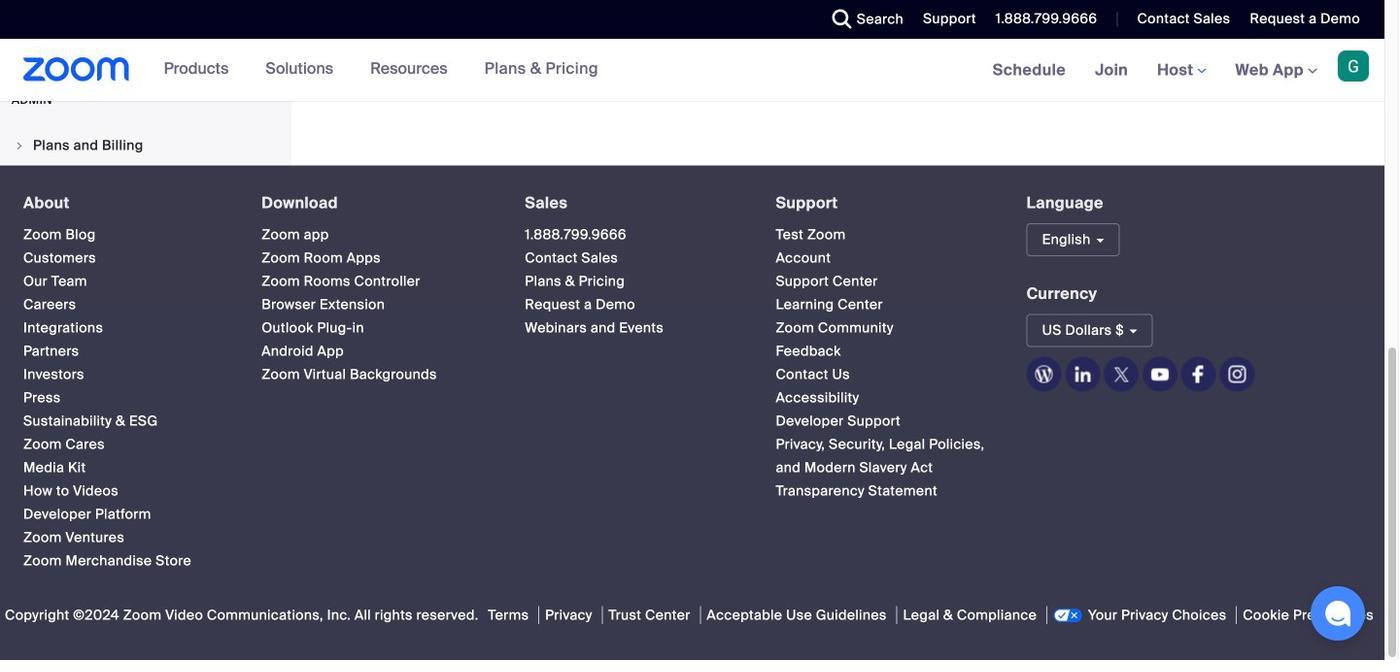 Task type: describe. For each thing, give the bounding box(es) containing it.
right image
[[14, 140, 25, 152]]

meetings navigation
[[978, 39, 1385, 103]]

4 heading from the left
[[776, 195, 992, 212]]

profile picture image
[[1338, 51, 1370, 82]]

1 heading from the left
[[23, 195, 227, 212]]



Task type: vqa. For each thing, say whether or not it's contained in the screenshot.
'Profile picture'
yes



Task type: locate. For each thing, give the bounding box(es) containing it.
heading
[[23, 195, 227, 212], [262, 195, 490, 212], [525, 195, 741, 212], [776, 195, 992, 212]]

3 heading from the left
[[525, 195, 741, 212]]

2 heading from the left
[[262, 195, 490, 212]]

main content main content
[[292, 0, 1385, 166]]

product information navigation
[[149, 39, 613, 101]]

menu item
[[0, 127, 286, 164]]

banner
[[0, 39, 1385, 103]]

zoom logo image
[[23, 57, 130, 82]]

open chat image
[[1325, 601, 1352, 628]]



